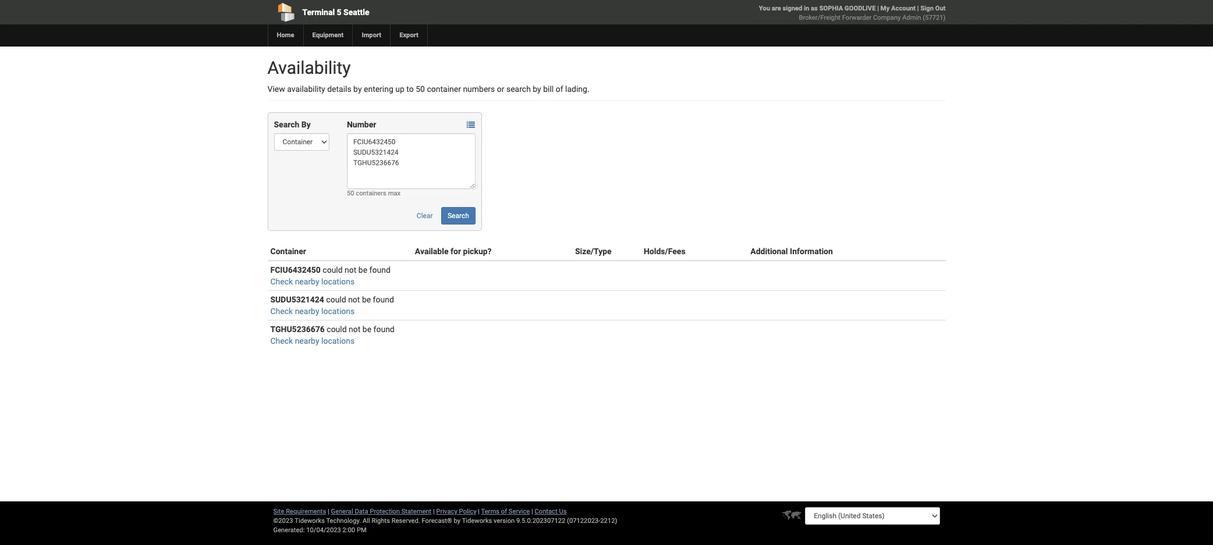 Task type: describe. For each thing, give the bounding box(es) containing it.
numbers
[[463, 84, 495, 94]]

reserved.
[[392, 518, 420, 525]]

policy
[[459, 508, 477, 516]]

1 horizontal spatial of
[[556, 84, 564, 94]]

clear button
[[411, 207, 439, 225]]

sophia
[[820, 5, 844, 12]]

0 horizontal spatial by
[[354, 84, 362, 94]]

details
[[327, 84, 352, 94]]

entering
[[364, 84, 394, 94]]

are
[[772, 5, 781, 12]]

size/type
[[575, 247, 612, 256]]

terms
[[481, 508, 500, 516]]

available for pickup?
[[415, 247, 492, 256]]

tghu5236676 could not be found check nearby locations
[[271, 325, 395, 346]]

search
[[507, 84, 531, 94]]

9.5.0.202307122
[[517, 518, 566, 525]]

not for fciu6432450
[[345, 266, 357, 275]]

locations for fciu6432450
[[321, 277, 355, 287]]

2212)
[[601, 518, 618, 525]]

as
[[811, 5, 818, 12]]

2:00
[[343, 527, 355, 535]]

site
[[273, 508, 284, 516]]

information
[[790, 247, 833, 256]]

50 containers max
[[347, 190, 401, 197]]

data
[[355, 508, 368, 516]]

by
[[302, 120, 311, 129]]

1 horizontal spatial 50
[[416, 84, 425, 94]]

home
[[277, 31, 294, 39]]

found for fciu6432450 could not be found check nearby locations
[[370, 266, 391, 275]]

equipment link
[[303, 24, 353, 47]]

0 horizontal spatial 50
[[347, 190, 354, 197]]

view
[[268, 84, 285, 94]]

site requirements link
[[273, 508, 326, 516]]

10/04/2023
[[306, 527, 341, 535]]

fciu6432450 could not be found check nearby locations
[[271, 266, 391, 287]]

clear
[[417, 212, 433, 220]]

you
[[759, 5, 771, 12]]

©2023 tideworks
[[273, 518, 325, 525]]

availability
[[268, 58, 351, 78]]

check for fciu6432450 could not be found check nearby locations
[[271, 277, 293, 287]]

be for fciu6432450 could not be found check nearby locations
[[359, 266, 368, 275]]

2 horizontal spatial by
[[533, 84, 542, 94]]

nearby for sudu5321424
[[295, 307, 319, 316]]

export link
[[390, 24, 427, 47]]

rights
[[372, 518, 390, 525]]

| up the 'forecast®'
[[433, 508, 435, 516]]

all
[[363, 518, 370, 525]]

container
[[427, 84, 461, 94]]

of inside site requirements | general data protection statement | privacy policy | terms of service | contact us ©2023 tideworks technology. all rights reserved. forecast® by tideworks version 9.5.0.202307122 (07122023-2212) generated: 10/04/2023 2:00 pm
[[501, 508, 507, 516]]

could for sudu5321424
[[326, 295, 346, 305]]

pickup?
[[463, 247, 492, 256]]

locations for tghu5236676
[[321, 337, 355, 346]]

search by
[[274, 120, 311, 129]]

pm
[[357, 527, 367, 535]]

broker/freight
[[799, 14, 841, 22]]

privacy policy link
[[437, 508, 477, 516]]

available
[[415, 247, 449, 256]]

statement
[[402, 508, 432, 516]]

export
[[400, 31, 419, 39]]

company
[[874, 14, 901, 22]]

found for tghu5236676 could not be found check nearby locations
[[374, 325, 395, 334]]

container
[[271, 247, 306, 256]]

you are signed in as sophia goodlive | my account | sign out broker/freight forwarder company admin (57721)
[[759, 5, 946, 22]]

service
[[509, 508, 530, 516]]

tideworks
[[462, 518, 492, 525]]

equipment
[[312, 31, 344, 39]]

seattle
[[344, 8, 370, 17]]

home link
[[268, 24, 303, 47]]

terminal
[[303, 8, 335, 17]]

by inside site requirements | general data protection statement | privacy policy | terms of service | contact us ©2023 tideworks technology. all rights reserved. forecast® by tideworks version 9.5.0.202307122 (07122023-2212) generated: 10/04/2023 2:00 pm
[[454, 518, 461, 525]]

version
[[494, 518, 515, 525]]

be for sudu5321424 could not be found check nearby locations
[[362, 295, 371, 305]]

up
[[396, 84, 405, 94]]

goodlive
[[845, 5, 876, 12]]

privacy
[[437, 508, 458, 516]]

to
[[407, 84, 414, 94]]

contact
[[535, 508, 558, 516]]

forecast®
[[422, 518, 452, 525]]

general data protection statement link
[[331, 508, 432, 516]]

max
[[388, 190, 401, 197]]

additional information
[[751, 247, 833, 256]]

found for sudu5321424 could not be found check nearby locations
[[373, 295, 394, 305]]

sudu5321424
[[271, 295, 324, 305]]

number
[[347, 120, 376, 129]]

| left sign
[[918, 5, 919, 12]]

Number text field
[[347, 133, 476, 189]]



Task type: locate. For each thing, give the bounding box(es) containing it.
3 check nearby locations link from the top
[[271, 337, 355, 346]]

fciu6432450
[[271, 266, 321, 275]]

| up tideworks
[[478, 508, 480, 516]]

2 check nearby locations link from the top
[[271, 307, 355, 316]]

check down tghu5236676
[[271, 337, 293, 346]]

locations down the sudu5321424 could not be found check nearby locations
[[321, 337, 355, 346]]

tghu5236676
[[271, 325, 325, 334]]

nearby inside fciu6432450 could not be found check nearby locations
[[295, 277, 319, 287]]

containers
[[356, 190, 387, 197]]

1 nearby from the top
[[295, 277, 319, 287]]

1 horizontal spatial search
[[448, 212, 469, 220]]

locations up tghu5236676 could not be found check nearby locations
[[321, 307, 355, 316]]

forwarder
[[843, 14, 872, 22]]

nearby down tghu5236676
[[295, 337, 319, 346]]

0 vertical spatial 50
[[416, 84, 425, 94]]

by down "privacy policy" "link"
[[454, 518, 461, 525]]

technology.
[[326, 518, 361, 525]]

found inside the sudu5321424 could not be found check nearby locations
[[373, 295, 394, 305]]

check inside fciu6432450 could not be found check nearby locations
[[271, 277, 293, 287]]

locations up the sudu5321424 could not be found check nearby locations
[[321, 277, 355, 287]]

could inside the sudu5321424 could not be found check nearby locations
[[326, 295, 346, 305]]

be down fciu6432450 could not be found check nearby locations
[[362, 295, 371, 305]]

(57721)
[[923, 14, 946, 22]]

check nearby locations link down fciu6432450
[[271, 277, 355, 287]]

by right details
[[354, 84, 362, 94]]

be
[[359, 266, 368, 275], [362, 295, 371, 305], [363, 325, 372, 334]]

be inside the sudu5321424 could not be found check nearby locations
[[362, 295, 371, 305]]

1 vertical spatial check nearby locations link
[[271, 307, 355, 316]]

generated:
[[273, 527, 305, 535]]

1 check from the top
[[271, 277, 293, 287]]

nearby down fciu6432450
[[295, 277, 319, 287]]

for
[[451, 247, 461, 256]]

1 vertical spatial could
[[326, 295, 346, 305]]

could down the sudu5321424 could not be found check nearby locations
[[327, 325, 347, 334]]

found inside tghu5236676 could not be found check nearby locations
[[374, 325, 395, 334]]

locations inside the sudu5321424 could not be found check nearby locations
[[321, 307, 355, 316]]

be inside tghu5236676 could not be found check nearby locations
[[363, 325, 372, 334]]

locations for sudu5321424
[[321, 307, 355, 316]]

my
[[881, 5, 890, 12]]

search left the by on the top of the page
[[274, 120, 300, 129]]

site requirements | general data protection statement | privacy policy | terms of service | contact us ©2023 tideworks technology. all rights reserved. forecast® by tideworks version 9.5.0.202307122 (07122023-2212) generated: 10/04/2023 2:00 pm
[[273, 508, 618, 535]]

2 vertical spatial locations
[[321, 337, 355, 346]]

0 vertical spatial be
[[359, 266, 368, 275]]

could inside tghu5236676 could not be found check nearby locations
[[327, 325, 347, 334]]

(07122023-
[[567, 518, 601, 525]]

holds/fees
[[644, 247, 686, 256]]

search for search
[[448, 212, 469, 220]]

found
[[370, 266, 391, 275], [373, 295, 394, 305], [374, 325, 395, 334]]

not up the sudu5321424 could not be found check nearby locations
[[345, 266, 357, 275]]

0 horizontal spatial search
[[274, 120, 300, 129]]

could down fciu6432450 could not be found check nearby locations
[[326, 295, 346, 305]]

check
[[271, 277, 293, 287], [271, 307, 293, 316], [271, 337, 293, 346]]

sign out link
[[921, 5, 946, 12]]

| left my
[[878, 5, 880, 12]]

found inside fciu6432450 could not be found check nearby locations
[[370, 266, 391, 275]]

nearby inside tghu5236676 could not be found check nearby locations
[[295, 337, 319, 346]]

sign
[[921, 5, 934, 12]]

by
[[354, 84, 362, 94], [533, 84, 542, 94], [454, 518, 461, 525]]

0 vertical spatial check
[[271, 277, 293, 287]]

account
[[892, 5, 916, 12]]

terminal 5 seattle link
[[268, 0, 540, 24]]

locations
[[321, 277, 355, 287], [321, 307, 355, 316], [321, 337, 355, 346]]

3 nearby from the top
[[295, 337, 319, 346]]

not down fciu6432450 could not be found check nearby locations
[[348, 295, 360, 305]]

0 vertical spatial of
[[556, 84, 564, 94]]

of
[[556, 84, 564, 94], [501, 508, 507, 516]]

2 vertical spatial not
[[349, 325, 361, 334]]

contact us link
[[535, 508, 567, 516]]

2 vertical spatial check nearby locations link
[[271, 337, 355, 346]]

2 nearby from the top
[[295, 307, 319, 316]]

could for fciu6432450
[[323, 266, 343, 275]]

| up '9.5.0.202307122'
[[532, 508, 533, 516]]

check for sudu5321424 could not be found check nearby locations
[[271, 307, 293, 316]]

be inside fciu6432450 could not be found check nearby locations
[[359, 266, 368, 275]]

not inside fciu6432450 could not be found check nearby locations
[[345, 266, 357, 275]]

terminal 5 seattle
[[303, 8, 370, 17]]

2 vertical spatial could
[[327, 325, 347, 334]]

lading.
[[566, 84, 590, 94]]

us
[[559, 508, 567, 516]]

2 vertical spatial found
[[374, 325, 395, 334]]

2 vertical spatial nearby
[[295, 337, 319, 346]]

of up version
[[501, 508, 507, 516]]

nearby
[[295, 277, 319, 287], [295, 307, 319, 316], [295, 337, 319, 346]]

2 check from the top
[[271, 307, 293, 316]]

nearby for tghu5236676
[[295, 337, 319, 346]]

check nearby locations link down 'sudu5321424'
[[271, 307, 355, 316]]

check nearby locations link for fciu6432450
[[271, 277, 355, 287]]

check for tghu5236676 could not be found check nearby locations
[[271, 337, 293, 346]]

0 vertical spatial search
[[274, 120, 300, 129]]

1 locations from the top
[[321, 277, 355, 287]]

50 left containers at the left top of the page
[[347, 190, 354, 197]]

0 vertical spatial check nearby locations link
[[271, 277, 355, 287]]

search button
[[441, 207, 476, 225]]

1 vertical spatial search
[[448, 212, 469, 220]]

3 check from the top
[[271, 337, 293, 346]]

1 horizontal spatial by
[[454, 518, 461, 525]]

|
[[878, 5, 880, 12], [918, 5, 919, 12], [328, 508, 330, 516], [433, 508, 435, 516], [478, 508, 480, 516], [532, 508, 533, 516]]

general
[[331, 508, 353, 516]]

check inside tghu5236676 could not be found check nearby locations
[[271, 337, 293, 346]]

be up the sudu5321424 could not be found check nearby locations
[[359, 266, 368, 275]]

search right clear button
[[448, 212, 469, 220]]

check inside the sudu5321424 could not be found check nearby locations
[[271, 307, 293, 316]]

not for tghu5236676
[[349, 325, 361, 334]]

1 vertical spatial be
[[362, 295, 371, 305]]

could up the sudu5321424 could not be found check nearby locations
[[323, 266, 343, 275]]

5
[[337, 8, 342, 17]]

be down the sudu5321424 could not be found check nearby locations
[[363, 325, 372, 334]]

could inside fciu6432450 could not be found check nearby locations
[[323, 266, 343, 275]]

1 vertical spatial nearby
[[295, 307, 319, 316]]

out
[[936, 5, 946, 12]]

1 vertical spatial check
[[271, 307, 293, 316]]

search
[[274, 120, 300, 129], [448, 212, 469, 220]]

import link
[[353, 24, 390, 47]]

not inside the sudu5321424 could not be found check nearby locations
[[348, 295, 360, 305]]

not inside tghu5236676 could not be found check nearby locations
[[349, 325, 361, 334]]

3 locations from the top
[[321, 337, 355, 346]]

0 vertical spatial locations
[[321, 277, 355, 287]]

nearby for fciu6432450
[[295, 277, 319, 287]]

| left "general"
[[328, 508, 330, 516]]

check nearby locations link down tghu5236676
[[271, 337, 355, 346]]

show list image
[[467, 121, 475, 129]]

not
[[345, 266, 357, 275], [348, 295, 360, 305], [349, 325, 361, 334]]

1 check nearby locations link from the top
[[271, 277, 355, 287]]

or
[[497, 84, 505, 94]]

check nearby locations link for tghu5236676
[[271, 337, 355, 346]]

1 vertical spatial not
[[348, 295, 360, 305]]

not for sudu5321424
[[348, 295, 360, 305]]

check down fciu6432450
[[271, 277, 293, 287]]

my account link
[[881, 5, 916, 12]]

in
[[804, 5, 810, 12]]

nearby down 'sudu5321424'
[[295, 307, 319, 316]]

sudu5321424 could not be found check nearby locations
[[271, 295, 394, 316]]

2 locations from the top
[[321, 307, 355, 316]]

1 vertical spatial 50
[[347, 190, 354, 197]]

50 right to
[[416, 84, 425, 94]]

locations inside tghu5236676 could not be found check nearby locations
[[321, 337, 355, 346]]

locations inside fciu6432450 could not be found check nearby locations
[[321, 277, 355, 287]]

by left the bill at the top
[[533, 84, 542, 94]]

1 vertical spatial locations
[[321, 307, 355, 316]]

0 vertical spatial not
[[345, 266, 357, 275]]

0 horizontal spatial of
[[501, 508, 507, 516]]

search inside search button
[[448, 212, 469, 220]]

2 vertical spatial check
[[271, 337, 293, 346]]

check nearby locations link for sudu5321424
[[271, 307, 355, 316]]

terms of service link
[[481, 508, 530, 516]]

0 vertical spatial nearby
[[295, 277, 319, 287]]

availability
[[287, 84, 325, 94]]

requirements
[[286, 508, 326, 516]]

50
[[416, 84, 425, 94], [347, 190, 354, 197]]

2 vertical spatial be
[[363, 325, 372, 334]]

be for tghu5236676 could not be found check nearby locations
[[363, 325, 372, 334]]

signed
[[783, 5, 803, 12]]

admin
[[903, 14, 922, 22]]

could
[[323, 266, 343, 275], [326, 295, 346, 305], [327, 325, 347, 334]]

1 vertical spatial found
[[373, 295, 394, 305]]

view availability details by entering up to 50 container numbers or search by bill of lading.
[[268, 84, 590, 94]]

1 vertical spatial of
[[501, 508, 507, 516]]

check down 'sudu5321424'
[[271, 307, 293, 316]]

protection
[[370, 508, 400, 516]]

bill
[[544, 84, 554, 94]]

not down the sudu5321424 could not be found check nearby locations
[[349, 325, 361, 334]]

0 vertical spatial found
[[370, 266, 391, 275]]

nearby inside the sudu5321424 could not be found check nearby locations
[[295, 307, 319, 316]]

of right the bill at the top
[[556, 84, 564, 94]]

search for search by
[[274, 120, 300, 129]]

0 vertical spatial could
[[323, 266, 343, 275]]

import
[[362, 31, 382, 39]]

could for tghu5236676
[[327, 325, 347, 334]]



Task type: vqa. For each thing, say whether or not it's contained in the screenshot.
the rightmost "|"
no



